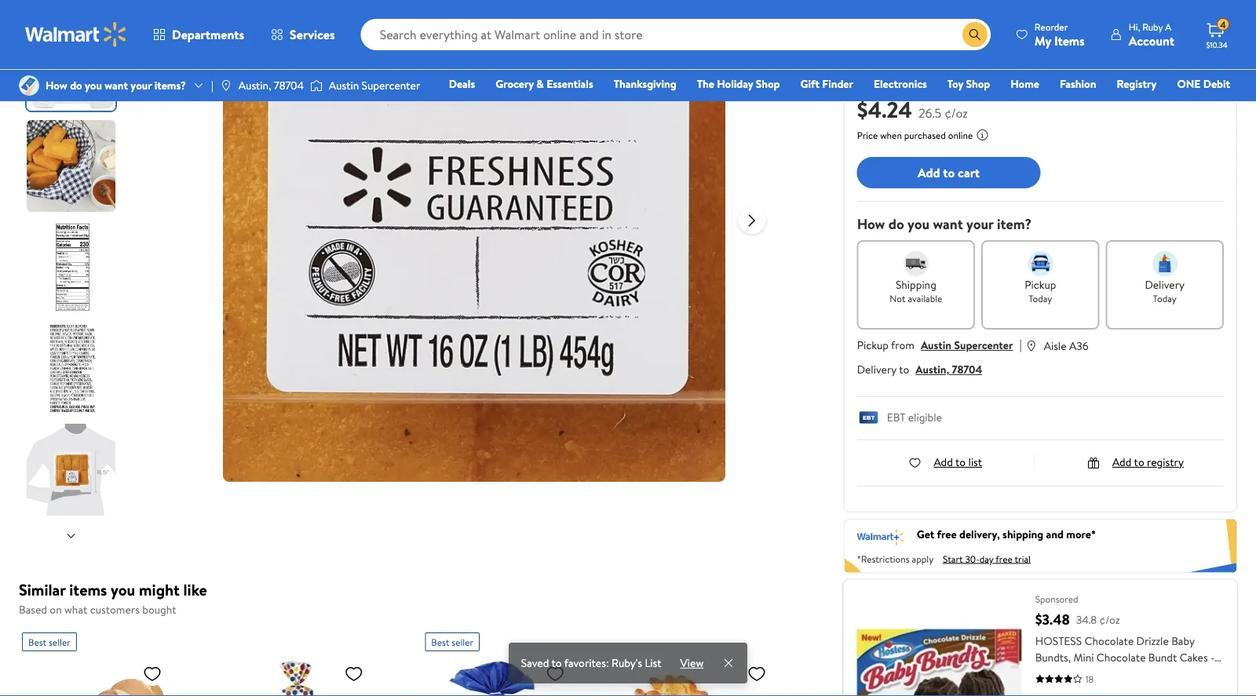 Task type: locate. For each thing, give the bounding box(es) containing it.
best seller up great value hot dog buns, white, 11 oz, 8 count "image" on the left of page
[[431, 635, 474, 649]]

seller down on
[[49, 635, 71, 649]]

best up great value hot dog buns, white, 11 oz, 8 count "image" on the left of page
[[431, 635, 450, 649]]

your left item?
[[967, 214, 994, 234]]

0 vertical spatial oz,
[[1194, 17, 1213, 39]]

 image
[[310, 78, 323, 93], [220, 79, 232, 92]]

0 vertical spatial 8
[[857, 41, 866, 63]]

toy
[[948, 76, 964, 92]]

78704 down "services" dropdown button
[[274, 78, 304, 93]]

1 vertical spatial oz,
[[1049, 667, 1062, 682]]

0 vertical spatial supercenter
[[362, 78, 421, 93]]

 image left austin, 78704
[[220, 79, 232, 92]]

free right get
[[938, 527, 957, 542]]

shop right toy
[[967, 76, 991, 92]]

want left items?
[[105, 78, 128, 93]]

next image image
[[65, 530, 77, 543]]

1 seller from the left
[[49, 635, 71, 649]]

your for item?
[[967, 214, 994, 234]]

seller for great value hot dog buns, white, 11 oz, 8 count "image" on the left of page
[[452, 635, 474, 649]]

ebt eligible
[[887, 410, 942, 425]]

freshness guaranteed mini sweet cornbread , 16 oz, 8 count - image 3 of 6 image
[[27, 222, 119, 313]]

add to favorites list, wonder bread giant white bread, sliced sandwich bread loaf, 24 oz image
[[345, 664, 363, 684]]

0 vertical spatial |
[[211, 78, 214, 93]]

mini
[[1012, 17, 1043, 39], [1074, 650, 1095, 666]]

free right day
[[996, 553, 1013, 566]]

freshness guaranteed mini sweet cornbread , 16 oz, 8 count - image 4 of 6 image
[[27, 323, 119, 415]]

trial
[[1015, 553, 1031, 566]]

1 best seller from the left
[[28, 635, 71, 649]]

items?
[[154, 78, 186, 93]]

add down purchased
[[918, 164, 941, 181]]

¢/oz inside $4.24 26.5 ¢/oz
[[945, 104, 968, 121]]

 image right austin, 78704
[[310, 78, 323, 93]]

0 vertical spatial how
[[46, 78, 67, 93]]

departments
[[172, 26, 244, 43]]

pickup for pickup from austin supercenter |
[[857, 338, 889, 353]]

aisle
[[1044, 338, 1067, 353]]

aisle a36
[[1044, 338, 1089, 353]]

0 horizontal spatial mini
[[1012, 17, 1043, 39]]

0 horizontal spatial  image
[[220, 79, 232, 92]]

what
[[64, 602, 87, 618]]

261 reviews link
[[926, 67, 976, 80]]

0 vertical spatial your
[[131, 78, 152, 93]]

want down "add to cart" button
[[933, 214, 964, 234]]

seller up great value hot dog buns, white, 11 oz, 8 count "image" on the left of page
[[452, 635, 474, 649]]

apply
[[912, 553, 934, 566]]

0 horizontal spatial supercenter
[[362, 78, 421, 93]]

to left list
[[956, 455, 966, 470]]

1 horizontal spatial seller
[[452, 635, 474, 649]]

0 horizontal spatial seller
[[49, 635, 71, 649]]

0 horizontal spatial free
[[938, 527, 957, 542]]

registry
[[1148, 455, 1184, 470]]

intent image for shipping image
[[904, 251, 929, 276]]

1 vertical spatial delivery
[[857, 362, 897, 377]]

0 vertical spatial delivery
[[1146, 277, 1185, 293]]

2 best from the left
[[431, 635, 450, 649]]

1 today from the left
[[1029, 292, 1053, 305]]

oz, left the 4
[[1194, 17, 1213, 39]]

261
[[930, 67, 943, 80]]

1 horizontal spatial your
[[967, 214, 994, 234]]

1 vertical spatial how
[[857, 214, 886, 234]]

thanksgiving link
[[607, 75, 684, 92]]

your
[[131, 78, 152, 93], [967, 214, 994, 234]]

to for registry
[[1135, 455, 1145, 470]]

2 vertical spatial you
[[111, 579, 135, 601]]

add to favorites list, freshness guaranteed sliced plain french bread, 14 oz image
[[143, 664, 162, 684]]

2 seller from the left
[[452, 635, 474, 649]]

do down the walmart image
[[70, 78, 82, 93]]

pickup left from
[[857, 338, 889, 353]]

1 horizontal spatial you
[[111, 579, 135, 601]]

2 best seller from the left
[[431, 635, 474, 649]]

you for how do you want your items?
[[85, 78, 102, 93]]

2 horizontal spatial product group
[[627, 626, 794, 697]]

today for delivery
[[1154, 292, 1177, 305]]

1 horizontal spatial shop
[[967, 76, 991, 92]]

30-
[[966, 553, 980, 566]]

0 horizontal spatial you
[[85, 78, 102, 93]]

add to registry button
[[1088, 455, 1184, 470]]

add left registry
[[1113, 455, 1132, 470]]

1 vertical spatial your
[[967, 214, 994, 234]]

best for great value hot dog buns, white, 11 oz, 8 count "image" on the left of page
[[431, 635, 450, 649]]

to down from
[[899, 362, 910, 377]]

1 horizontal spatial best seller
[[431, 635, 474, 649]]

mini up 18
[[1074, 650, 1095, 666]]

to
[[944, 164, 955, 181], [899, 362, 910, 377], [956, 455, 966, 470], [1135, 455, 1145, 470], [552, 656, 562, 671]]

online
[[949, 129, 973, 142]]

to left the cart
[[944, 164, 955, 181]]

1 horizontal spatial austin
[[921, 338, 952, 353]]

pickup
[[1025, 277, 1057, 293], [857, 338, 889, 353]]

1 vertical spatial want
[[933, 214, 964, 234]]

1 horizontal spatial supercenter
[[955, 338, 1014, 353]]

1 horizontal spatial ¢/oz
[[1100, 612, 1121, 627]]

2 shop from the left
[[967, 76, 991, 92]]

purchased
[[905, 129, 946, 142]]

¢/oz up online
[[945, 104, 968, 121]]

1 product group from the left
[[22, 626, 189, 697]]

8
[[857, 41, 866, 63], [1065, 667, 1071, 682]]

1 vertical spatial mini
[[1074, 650, 1095, 666]]

add for add to cart
[[918, 164, 941, 181]]

do for how do you want your items?
[[70, 78, 82, 93]]

you up intent image for shipping at the right of the page
[[908, 214, 930, 234]]

1 horizontal spatial today
[[1154, 292, 1177, 305]]

your for items?
[[131, 78, 152, 93]]

austin inside pickup from austin supercenter |
[[921, 338, 952, 353]]

count down freshness at the top right of page
[[870, 41, 913, 63]]

delivery for to
[[857, 362, 897, 377]]

1 horizontal spatial pickup
[[1025, 277, 1057, 293]]

78704 down austin supercenter "button"
[[952, 362, 983, 377]]

to inside button
[[944, 164, 955, 181]]

your left items?
[[131, 78, 152, 93]]

8 down freshness at the top right of page
[[857, 41, 866, 63]]

items
[[1055, 32, 1085, 49]]

0 horizontal spatial best
[[28, 635, 46, 649]]

$4.24
[[857, 94, 913, 124]]

to for austin,
[[899, 362, 910, 377]]

$3.48
[[1036, 610, 1070, 630]]

deals link
[[442, 75, 482, 92]]

cart
[[958, 164, 980, 181]]

34.8
[[1077, 612, 1098, 627]]

freshness guaranteed mini sweet cornbread , 16 oz, 8 count - image 2 of 6 image
[[27, 120, 119, 212]]

count down hostess
[[1073, 667, 1103, 682]]

0 vertical spatial do
[[70, 78, 82, 93]]

1 vertical spatial |
[[1020, 336, 1022, 353]]

chocolate
[[1085, 634, 1134, 649], [1097, 650, 1146, 666]]

pickup inside pickup from austin supercenter |
[[857, 338, 889, 353]]

to right saved
[[552, 656, 562, 671]]

oz, right 10
[[1049, 667, 1062, 682]]

1 best from the left
[[28, 635, 46, 649]]

reorder
[[1035, 20, 1068, 33]]

debit
[[1204, 76, 1231, 92]]

account
[[1129, 32, 1175, 49]]

1 shop from the left
[[756, 76, 780, 92]]

0 horizontal spatial want
[[105, 78, 128, 93]]

0 horizontal spatial today
[[1029, 292, 1053, 305]]

fashion
[[1060, 76, 1097, 92]]

delivery for today
[[1146, 277, 1185, 293]]

1 vertical spatial supercenter
[[955, 338, 1014, 353]]

*restrictions
[[857, 553, 910, 566]]

list
[[645, 656, 662, 671]]

8 inside freshness guaranteed mini sweet cornbread , 16 oz, 8 count
[[857, 41, 866, 63]]

today inside delivery today
[[1154, 292, 1177, 305]]

1 horizontal spatial want
[[933, 214, 964, 234]]

today inside pickup today
[[1029, 292, 1053, 305]]

2 horizontal spatial you
[[908, 214, 930, 234]]

0 horizontal spatial product group
[[22, 626, 189, 697]]

get free delivery, shipping and more*
[[917, 527, 1096, 542]]

more*
[[1067, 527, 1096, 542]]

best down based
[[28, 635, 46, 649]]

oz, inside freshness guaranteed mini sweet cornbread , 16 oz, 8 count
[[1194, 17, 1213, 39]]

1 vertical spatial austin
[[921, 338, 952, 353]]

1 horizontal spatial free
[[996, 553, 1013, 566]]

1 vertical spatial count
[[1073, 667, 1103, 682]]

| left the aisle
[[1020, 336, 1022, 353]]

0 horizontal spatial count
[[870, 41, 913, 63]]

you down the walmart image
[[85, 78, 102, 93]]

austin, down departments
[[239, 78, 271, 93]]

add for add to list
[[934, 455, 953, 470]]

0 horizontal spatial ¢/oz
[[945, 104, 968, 121]]

¢/oz
[[945, 104, 968, 121], [1100, 612, 1121, 627]]

view
[[681, 656, 704, 671]]

mini left sweet in the right of the page
[[1012, 17, 1043, 39]]

ruby
[[1143, 20, 1163, 33]]

shop inside toy shop link
[[967, 76, 991, 92]]

to for list
[[956, 455, 966, 470]]

finder
[[823, 76, 854, 92]]

0 horizontal spatial how
[[46, 78, 67, 93]]

0 vertical spatial austin
[[329, 78, 359, 93]]

freshness
[[857, 17, 924, 39]]

1 horizontal spatial do
[[889, 214, 905, 234]]

1 horizontal spatial |
[[1020, 336, 1022, 353]]

to left registry
[[1135, 455, 1145, 470]]

0 horizontal spatial shop
[[756, 76, 780, 92]]

count
[[870, 41, 913, 63], [1073, 667, 1103, 682]]

available
[[908, 292, 943, 305]]

0 horizontal spatial austin
[[329, 78, 359, 93]]

freshness guaranteed sliced plain french bread, 14 oz image
[[22, 658, 168, 697]]

0 horizontal spatial do
[[70, 78, 82, 93]]

intent image for pickup image
[[1028, 251, 1054, 276]]

add for add to registry
[[1113, 455, 1132, 470]]

supercenter up austin, 78704 button
[[955, 338, 1014, 353]]

departments button
[[140, 16, 258, 53]]

reorder my items
[[1035, 20, 1085, 49]]

1 vertical spatial 8
[[1065, 667, 1071, 682]]

0 vertical spatial austin,
[[239, 78, 271, 93]]

0 horizontal spatial austin,
[[239, 78, 271, 93]]

0 horizontal spatial oz,
[[1049, 667, 1062, 682]]

1 vertical spatial ¢/oz
[[1100, 612, 1121, 627]]

price
[[857, 129, 878, 142]]

similar
[[19, 579, 66, 601]]

1 horizontal spatial delivery
[[1146, 277, 1185, 293]]

1 horizontal spatial product group
[[425, 626, 592, 697]]

1 vertical spatial you
[[908, 214, 930, 234]]

(3.4)
[[908, 67, 926, 80]]

1 horizontal spatial 8
[[1065, 667, 1071, 682]]

services button
[[258, 16, 348, 53]]

0 vertical spatial mini
[[1012, 17, 1043, 39]]

1 vertical spatial pickup
[[857, 338, 889, 353]]

start 30-day free trial
[[943, 553, 1031, 566]]

add inside button
[[918, 164, 941, 181]]

how
[[46, 78, 67, 93], [857, 214, 886, 234]]

you inside similar items you might like based on what customers bought
[[111, 579, 135, 601]]

16
[[1176, 17, 1191, 39]]

¢/oz right 34.8
[[1100, 612, 1121, 627]]

1 horizontal spatial 78704
[[952, 362, 983, 377]]

1 horizontal spatial best
[[431, 635, 450, 649]]

to for cart
[[944, 164, 955, 181]]

26.5
[[919, 104, 942, 121]]

supercenter left 'deals' link
[[362, 78, 421, 93]]

add left list
[[934, 455, 953, 470]]

one
[[1178, 76, 1201, 92]]

list
[[969, 455, 983, 470]]

austin up austin, 78704 button
[[921, 338, 952, 353]]

austin, down pickup from austin supercenter |
[[916, 362, 950, 377]]

8 down bundts,
[[1065, 667, 1071, 682]]

0 horizontal spatial best seller
[[28, 635, 71, 649]]

do up intent image for shipping at the right of the page
[[889, 214, 905, 234]]

0 horizontal spatial 8
[[857, 41, 866, 63]]

next media item image
[[743, 211, 762, 230]]

home link
[[1004, 75, 1047, 92]]

1 vertical spatial austin,
[[916, 362, 950, 377]]

0 horizontal spatial your
[[131, 78, 152, 93]]

1 horizontal spatial austin,
[[916, 362, 950, 377]]

0 vertical spatial pickup
[[1025, 277, 1057, 293]]

walmart image
[[25, 22, 127, 47]]

shop right holiday
[[756, 76, 780, 92]]

delivery,
[[960, 527, 1000, 542]]

0 horizontal spatial delivery
[[857, 362, 897, 377]]

delivery down intent image for delivery
[[1146, 277, 1185, 293]]

0 horizontal spatial |
[[211, 78, 214, 93]]

chocolate down 34.8
[[1085, 634, 1134, 649]]

items
[[69, 579, 107, 601]]

baby
[[1172, 634, 1195, 649]]

1 horizontal spatial how
[[857, 214, 886, 234]]

4
[[1221, 18, 1227, 31]]

0 vertical spatial want
[[105, 78, 128, 93]]

do
[[70, 78, 82, 93], [889, 214, 905, 234]]

today down intent image for pickup
[[1029, 292, 1053, 305]]

you up customers
[[111, 579, 135, 601]]

1 horizontal spatial count
[[1073, 667, 1103, 682]]

-
[[1211, 650, 1215, 666]]

 image
[[19, 75, 39, 96]]

0 vertical spatial count
[[870, 41, 913, 63]]

freshness guaranteed mini sweet cornbread , 16 oz, 8 count - image 1 of 6 image
[[27, 19, 119, 111]]

pickup down intent image for pickup
[[1025, 277, 1057, 293]]

0 vertical spatial ¢/oz
[[945, 104, 968, 121]]

today down intent image for delivery
[[1154, 292, 1177, 305]]

austin down services
[[329, 78, 359, 93]]

2 today from the left
[[1154, 292, 1177, 305]]

free
[[938, 527, 957, 542], [996, 553, 1013, 566]]

1 horizontal spatial mini
[[1074, 650, 1095, 666]]

best
[[28, 635, 46, 649], [431, 635, 450, 649]]

0 horizontal spatial pickup
[[857, 338, 889, 353]]

electronics link
[[867, 75, 935, 92]]

0 vertical spatial you
[[85, 78, 102, 93]]

shipping
[[1003, 527, 1044, 542]]

1 horizontal spatial oz,
[[1194, 17, 1213, 39]]

1 vertical spatial do
[[889, 214, 905, 234]]

best seller for freshness guaranteed sliced plain french bread, 14 oz image
[[28, 635, 71, 649]]

view button
[[674, 643, 710, 684]]

1 horizontal spatial  image
[[310, 78, 323, 93]]

delivery
[[1146, 277, 1185, 293], [857, 362, 897, 377]]

might
[[139, 579, 180, 601]]

add to list button
[[909, 455, 983, 470]]

product group
[[22, 626, 189, 697], [425, 626, 592, 697], [627, 626, 794, 697]]

get free delivery, shipping and more* banner
[[844, 519, 1238, 574]]

chocolate down drizzle
[[1097, 650, 1146, 666]]

0 vertical spatial 78704
[[274, 78, 304, 93]]

how for how do you want your items?
[[46, 78, 67, 93]]

best seller down on
[[28, 635, 71, 649]]

| right items?
[[211, 78, 214, 93]]

delivery down from
[[857, 362, 897, 377]]

sponsored
[[1036, 593, 1079, 606]]



Task type: vqa. For each thing, say whether or not it's contained in the screenshot.
2nd the best
yes



Task type: describe. For each thing, give the bounding box(es) containing it.
services
[[290, 26, 335, 43]]

best seller for great value hot dog buns, white, 11 oz, 8 count "image" on the left of page
[[431, 635, 474, 649]]

gift
[[801, 76, 820, 92]]

zoom image modal image
[[788, 22, 806, 41]]

drizzle
[[1137, 634, 1169, 649]]

cakes
[[1180, 650, 1209, 666]]

gift finder link
[[794, 75, 861, 92]]

 image for austin supercenter
[[310, 78, 323, 93]]

deals
[[449, 76, 475, 92]]

want for items?
[[105, 78, 128, 93]]

$3.48 group
[[844, 580, 1238, 697]]

10
[[1036, 667, 1046, 682]]

marketside savory garlic knots, 10.4 oz, 8 count image
[[627, 658, 773, 697]]

start
[[943, 553, 963, 566]]

hi,
[[1129, 20, 1141, 33]]

eligible
[[909, 410, 942, 425]]

add to registry
[[1113, 455, 1184, 470]]

intent image for delivery image
[[1153, 251, 1178, 276]]

when
[[881, 129, 902, 142]]

a36
[[1070, 338, 1089, 353]]

supercenter inside pickup from austin supercenter |
[[955, 338, 1014, 353]]

ruby's
[[612, 656, 643, 671]]

on
[[50, 602, 62, 618]]

best for freshness guaranteed sliced plain french bread, 14 oz image
[[28, 635, 46, 649]]

reviews
[[945, 67, 976, 80]]

pickup for pickup today
[[1025, 277, 1057, 293]]

delivery to austin, 78704
[[857, 362, 983, 377]]

*restrictions apply
[[857, 553, 934, 566]]

great value hot dog buns, white, 11 oz, 8 count image
[[425, 658, 571, 697]]

sponsored $3.48 34.8 ¢/oz hostess chocolate drizzle baby bundts, mini chocolate bundt cakes - 10 oz, 8 count
[[1036, 593, 1215, 682]]

bundts,
[[1036, 650, 1072, 666]]

mini inside freshness guaranteed mini sweet cornbread , 16 oz, 8 count
[[1012, 17, 1043, 39]]

from
[[892, 338, 915, 353]]

walmart+ link
[[1177, 97, 1238, 114]]

add to favorites list, great value hot dog buns, white, 11 oz, 8 count image
[[546, 664, 565, 684]]

item?
[[998, 214, 1032, 234]]

Search search field
[[361, 19, 991, 50]]

close image
[[723, 658, 735, 670]]

grocery
[[496, 76, 534, 92]]

a
[[1166, 20, 1172, 33]]

get
[[917, 527, 935, 542]]

grocery & essentials link
[[489, 75, 601, 92]]

how for how do you want your item?
[[857, 214, 886, 234]]

you for how do you want your item?
[[908, 214, 930, 234]]

add to list
[[934, 455, 983, 470]]

2 product group from the left
[[425, 626, 592, 697]]

add to favorites list, marketside savory garlic knots, 10.4 oz, 8 count image
[[748, 664, 767, 684]]

do for how do you want your item?
[[889, 214, 905, 234]]

home
[[1011, 76, 1040, 92]]

like
[[183, 579, 207, 601]]

$10.34
[[1207, 39, 1228, 50]]

search icon image
[[969, 28, 982, 41]]

essentials
[[547, 76, 594, 92]]

and
[[1047, 527, 1064, 542]]

price when purchased online
[[857, 129, 973, 142]]

freshness guaranteed mini sweet cornbread , 16 oz, 8 count
[[857, 17, 1213, 63]]

1 vertical spatial 78704
[[952, 362, 983, 377]]

grocery & essentials
[[496, 76, 594, 92]]

wonder bread giant white bread, sliced sandwich bread loaf, 24 oz image
[[224, 658, 370, 697]]

day
[[980, 553, 994, 566]]

gift finder
[[801, 76, 854, 92]]

3 product group from the left
[[627, 626, 794, 697]]

count inside freshness guaranteed mini sweet cornbread , 16 oz, 8 count
[[870, 41, 913, 63]]

0 vertical spatial free
[[938, 527, 957, 542]]

hostess
[[1036, 634, 1083, 649]]

oz, inside sponsored $3.48 34.8 ¢/oz hostess chocolate drizzle baby bundts, mini chocolate bundt cakes - 10 oz, 8 count
[[1049, 667, 1062, 682]]

(3.4) 261 reviews
[[908, 67, 976, 80]]

walmart+
[[1184, 98, 1231, 114]]

¢/oz inside sponsored $3.48 34.8 ¢/oz hostess chocolate drizzle baby bundts, mini chocolate bundt cakes - 10 oz, 8 count
[[1100, 612, 1121, 627]]

austin, 78704
[[239, 78, 304, 93]]

hostess chocolate drizzle baby bundts, mini chocolate bundt cakes - 10 oz, 8 count image
[[857, 593, 1023, 697]]

favorites:
[[565, 656, 609, 671]]

walmart plus image
[[857, 527, 905, 546]]

bundt
[[1149, 650, 1178, 666]]

pickup from austin supercenter |
[[857, 336, 1022, 353]]

to for favorites:
[[552, 656, 562, 671]]

my
[[1035, 32, 1052, 49]]

customers
[[90, 602, 140, 618]]

mini inside sponsored $3.48 34.8 ¢/oz hostess chocolate drizzle baby bundts, mini chocolate bundt cakes - 10 oz, 8 count
[[1074, 650, 1095, 666]]

,
[[1168, 17, 1173, 39]]

count inside sponsored $3.48 34.8 ¢/oz hostess chocolate drizzle baby bundts, mini chocolate bundt cakes - 10 oz, 8 count
[[1073, 667, 1103, 682]]

8 inside sponsored $3.48 34.8 ¢/oz hostess chocolate drizzle baby bundts, mini chocolate bundt cakes - 10 oz, 8 count
[[1065, 667, 1071, 682]]

legal information image
[[977, 129, 989, 141]]

freshness guaranteed mini sweet cornbread , 16 oz, 8 count - image 5 of 6 image
[[27, 424, 119, 516]]

today for pickup
[[1029, 292, 1053, 305]]

toy shop
[[948, 76, 991, 92]]

Walmart Site-Wide search field
[[361, 19, 991, 50]]

shop inside the holiday shop link
[[756, 76, 780, 92]]

how do you want your item?
[[857, 214, 1032, 234]]

austin, 78704 button
[[916, 362, 983, 377]]

electronics
[[874, 76, 928, 92]]

one debit link
[[1171, 75, 1238, 92]]

bought
[[142, 602, 176, 618]]

one debit walmart+
[[1178, 76, 1231, 114]]

$4.24 26.5 ¢/oz
[[857, 94, 968, 124]]

how do you want your items?
[[46, 78, 186, 93]]

ebt image
[[857, 411, 881, 427]]

toy shop link
[[941, 75, 998, 92]]

not
[[890, 292, 906, 305]]

want for item?
[[933, 214, 964, 234]]

the
[[697, 76, 715, 92]]

registry link
[[1110, 75, 1164, 92]]

0 vertical spatial chocolate
[[1085, 634, 1134, 649]]

add to cart button
[[857, 157, 1041, 189]]

you for similar items you might like based on what customers bought
[[111, 579, 135, 601]]

pickup today
[[1025, 277, 1057, 305]]

1 vertical spatial free
[[996, 553, 1013, 566]]

0 horizontal spatial 78704
[[274, 78, 304, 93]]

cornbread
[[1091, 17, 1165, 39]]

seller for freshness guaranteed sliced plain french bread, 14 oz image
[[49, 635, 71, 649]]

austin supercenter button
[[921, 338, 1014, 353]]

austin supercenter
[[329, 78, 421, 93]]

 image for austin, 78704
[[220, 79, 232, 92]]

1 vertical spatial chocolate
[[1097, 650, 1146, 666]]

freshness guaranteed mini sweet cornbread , 16 oz, 8 count image
[[223, 0, 726, 482]]

ebt
[[887, 410, 906, 425]]

saved to favorites: ruby's list
[[521, 656, 662, 671]]



